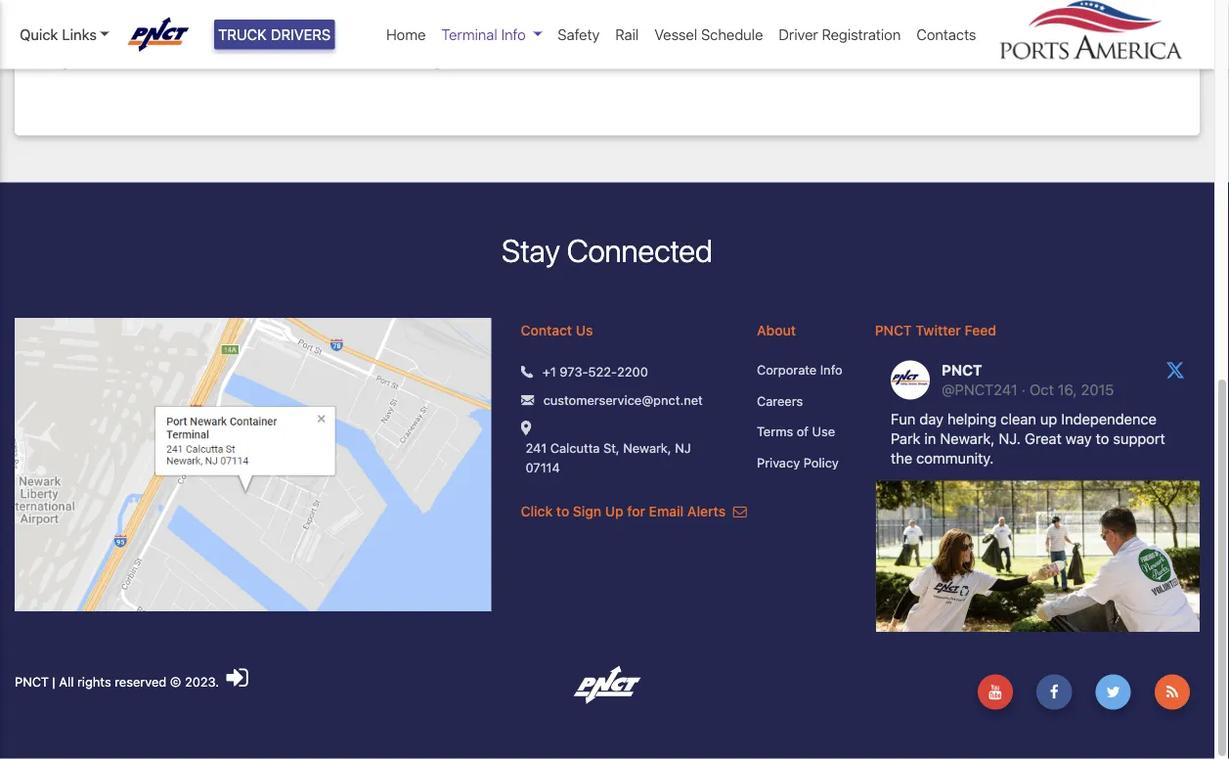 Task type: describe. For each thing, give the bounding box(es) containing it.
3:30
[[560, 14, 591, 30]]

522-
[[588, 364, 617, 379]]

about
[[757, 323, 796, 339]]

alerts
[[688, 503, 726, 519]]

contact
[[521, 323, 572, 339]]

customerservice@pnct.net
[[544, 393, 703, 407]]

monday for 6:00 am - 5:00 pm
[[117, 43, 169, 59]]

us
[[576, 323, 593, 339]]

pm for 6:00 am - 5:00 pm
[[223, 14, 244, 30]]

|
[[52, 675, 55, 690]]

sign
[[573, 503, 602, 519]]

+1 973-522-2200 link
[[543, 362, 648, 381]]

- left the 3:30
[[550, 14, 557, 30]]

nj
[[675, 441, 691, 456]]

envelope o image
[[734, 505, 747, 518]]

registration
[[822, 26, 901, 43]]

sign in image
[[227, 665, 248, 691]]

reserved
[[115, 675, 167, 690]]

truck
[[218, 26, 267, 43]]

all
[[59, 675, 74, 690]]

safety link
[[550, 16, 608, 53]]

241
[[526, 441, 547, 456]]

pm for 6:00 am - 3:30 pm
[[595, 14, 616, 30]]

newark,
[[623, 441, 672, 456]]

of
[[797, 424, 809, 439]]

terms of use
[[757, 424, 836, 439]]

terminal info link
[[434, 16, 550, 53]]

2023.
[[185, 675, 219, 690]]

241 calcutta st, newark, nj 07114
[[526, 441, 691, 475]]

twitter
[[916, 323, 961, 339]]

home
[[386, 26, 426, 43]]

stay connected
[[502, 232, 713, 269]]

corporate
[[757, 363, 817, 378]]

info for corporate info
[[821, 363, 843, 378]]

terms of use link
[[757, 423, 846, 442]]

am for 3:30
[[525, 14, 547, 30]]

st,
[[604, 441, 620, 456]]

terminal
[[442, 26, 498, 43]]

home link
[[379, 16, 434, 53]]

connected
[[567, 232, 713, 269]]

truck drivers link
[[214, 20, 335, 49]]

privacy policy
[[757, 455, 839, 470]]

policy
[[804, 455, 839, 470]]

am for 5:00
[[152, 14, 174, 30]]

calcutta
[[551, 441, 600, 456]]

- left 5:00 on the left
[[178, 14, 184, 30]]

973-
[[560, 364, 588, 379]]

driver registration
[[779, 26, 901, 43]]

pnct | all rights reserved © 2023.
[[15, 675, 223, 690]]

monday - friday for 5:00
[[117, 43, 223, 59]]

quick links link
[[20, 23, 109, 45]]

safety
[[558, 26, 600, 43]]

for
[[627, 503, 646, 519]]

6:00 for 6:00 am - 3:30 pm
[[490, 14, 521, 30]]

©
[[170, 675, 181, 690]]

terminal info
[[442, 26, 526, 43]]

feed
[[965, 323, 997, 339]]

drivers
[[271, 26, 331, 43]]

monday for 6:00 am - 3:30 pm
[[490, 43, 541, 59]]



Task type: locate. For each thing, give the bounding box(es) containing it.
monday down 6:00 am - 3:30 pm
[[490, 43, 541, 59]]

1 horizontal spatial monday
[[490, 43, 541, 59]]

0 horizontal spatial monday - friday
[[117, 43, 223, 59]]

- down 6:00 am - 3:30 pm
[[545, 43, 552, 59]]

pnct for pnct | all rights reserved © 2023.
[[15, 675, 49, 690]]

to
[[556, 503, 570, 519]]

monday down 6:00 am - 5:00 pm
[[117, 43, 169, 59]]

friday for 3:30
[[555, 43, 595, 59]]

1 am from the left
[[152, 14, 174, 30]]

2200
[[617, 364, 648, 379]]

click to sign up for email alerts link
[[521, 503, 747, 519]]

info for terminal info
[[501, 26, 526, 43]]

6:00
[[117, 14, 149, 30], [490, 14, 521, 30]]

-
[[178, 14, 184, 30], [550, 14, 557, 30], [173, 43, 179, 59], [545, 43, 552, 59]]

truck drivers
[[218, 26, 331, 43]]

1 horizontal spatial pm
[[595, 14, 616, 30]]

corporate info
[[757, 363, 843, 378]]

2 friday from the left
[[555, 43, 595, 59]]

schedule
[[701, 26, 763, 43]]

6:00 am - 3:30 pm
[[490, 14, 616, 30]]

241 calcutta st, newark, nj 07114 link
[[526, 439, 728, 477]]

up
[[605, 503, 624, 519]]

customerservice@pnct.net link
[[544, 391, 703, 410]]

monday - friday for 3:30
[[490, 43, 595, 59]]

1 horizontal spatial pnct
[[875, 323, 912, 339]]

2 6:00 from the left
[[490, 14, 521, 30]]

driver registration link
[[771, 16, 909, 53]]

rail link
[[608, 16, 647, 53]]

info right terminal
[[501, 26, 526, 43]]

am left 5:00 on the left
[[152, 14, 174, 30]]

2 monday - friday from the left
[[490, 43, 595, 59]]

contact us
[[521, 323, 593, 339]]

+1 973-522-2200
[[543, 364, 648, 379]]

monday
[[117, 43, 169, 59], [490, 43, 541, 59]]

0 vertical spatial info
[[501, 26, 526, 43]]

1 monday - friday from the left
[[117, 43, 223, 59]]

privacy policy link
[[757, 453, 846, 472]]

vessel
[[655, 26, 698, 43]]

1 horizontal spatial friday
[[555, 43, 595, 59]]

1 horizontal spatial info
[[821, 363, 843, 378]]

links
[[62, 26, 97, 43]]

0 vertical spatial pnct
[[875, 323, 912, 339]]

pm right the 3:30
[[595, 14, 616, 30]]

1 horizontal spatial am
[[525, 14, 547, 30]]

pm right 5:00 on the left
[[223, 14, 244, 30]]

pnct twitter feed
[[875, 323, 997, 339]]

rail
[[616, 26, 639, 43]]

2 am from the left
[[525, 14, 547, 30]]

0 horizontal spatial pm
[[223, 14, 244, 30]]

2 monday from the left
[[490, 43, 541, 59]]

1 pm from the left
[[223, 14, 244, 30]]

info
[[501, 26, 526, 43], [821, 363, 843, 378]]

1 6:00 from the left
[[117, 14, 149, 30]]

0 horizontal spatial am
[[152, 14, 174, 30]]

pnct left twitter
[[875, 323, 912, 339]]

friday down the 3:30
[[555, 43, 595, 59]]

careers
[[757, 394, 803, 408]]

vessel schedule link
[[647, 16, 771, 53]]

2 pm from the left
[[595, 14, 616, 30]]

- down 6:00 am - 5:00 pm
[[173, 43, 179, 59]]

6:00 right links
[[117, 14, 149, 30]]

monday - friday down 6:00 am - 3:30 pm
[[490, 43, 595, 59]]

0 horizontal spatial pnct
[[15, 675, 49, 690]]

pnct
[[875, 323, 912, 339], [15, 675, 49, 690]]

1 friday from the left
[[183, 43, 223, 59]]

+1
[[543, 364, 556, 379]]

1 vertical spatial info
[[821, 363, 843, 378]]

contacts
[[917, 26, 977, 43]]

quick
[[20, 26, 58, 43]]

6:00 am - 5:00 pm
[[117, 14, 244, 30]]

vessel schedule
[[655, 26, 763, 43]]

1 vertical spatial pnct
[[15, 675, 49, 690]]

am
[[152, 14, 174, 30], [525, 14, 547, 30]]

corporate info link
[[757, 361, 846, 380]]

6:00 left the 3:30
[[490, 14, 521, 30]]

pnct for pnct twitter feed
[[875, 323, 912, 339]]

click
[[521, 503, 553, 519]]

1 monday from the left
[[117, 43, 169, 59]]

info up careers link
[[821, 363, 843, 378]]

07114
[[526, 460, 560, 475]]

contacts link
[[909, 16, 985, 53]]

1 horizontal spatial monday - friday
[[490, 43, 595, 59]]

stay
[[502, 232, 560, 269]]

pm
[[223, 14, 244, 30], [595, 14, 616, 30]]

friday down 5:00 on the left
[[183, 43, 223, 59]]

rights
[[77, 675, 111, 690]]

6:00 for 6:00 am - 5:00 pm
[[117, 14, 149, 30]]

0 horizontal spatial monday
[[117, 43, 169, 59]]

monday - friday
[[117, 43, 223, 59], [490, 43, 595, 59]]

friday for 5:00
[[183, 43, 223, 59]]

pnct left the |
[[15, 675, 49, 690]]

use
[[813, 424, 836, 439]]

0 horizontal spatial 6:00
[[117, 14, 149, 30]]

monday - friday down 6:00 am - 5:00 pm
[[117, 43, 223, 59]]

am left the 3:30
[[525, 14, 547, 30]]

quick links
[[20, 26, 97, 43]]

careers link
[[757, 392, 846, 411]]

friday
[[183, 43, 223, 59], [555, 43, 595, 59]]

click to sign up for email alerts
[[521, 503, 730, 519]]

0 horizontal spatial info
[[501, 26, 526, 43]]

5:00
[[188, 14, 219, 30]]

0 horizontal spatial friday
[[183, 43, 223, 59]]

terms
[[757, 424, 794, 439]]

privacy
[[757, 455, 800, 470]]

email
[[649, 503, 684, 519]]

1 horizontal spatial 6:00
[[490, 14, 521, 30]]

driver
[[779, 26, 819, 43]]



Task type: vqa. For each thing, say whether or not it's contained in the screenshot.
Details* in the left top of the page
no



